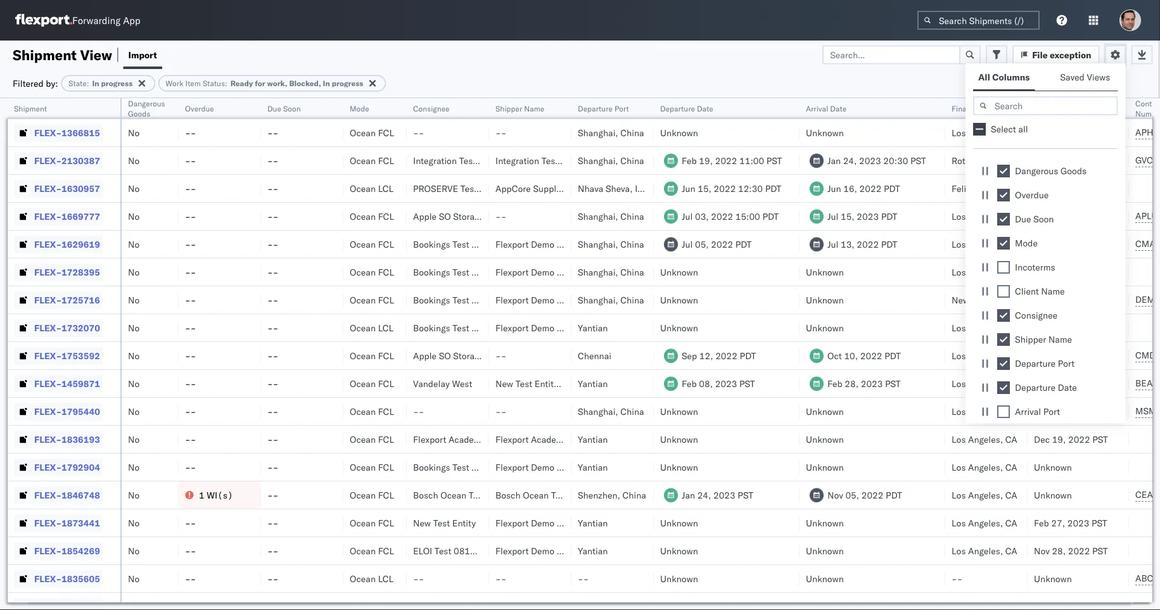 Task type: describe. For each thing, give the bounding box(es) containing it.
10 angeles, from the top
[[968, 462, 1003, 473]]

1 angeles, from the top
[[968, 127, 1003, 138]]

oct for msmu
[[1034, 406, 1049, 417]]

08,
[[699, 378, 713, 389]]

resize handle column header for shipment
[[105, 98, 120, 610]]

date inside quoted delivery date
[[1034, 109, 1051, 118]]

proserve test account
[[413, 183, 513, 194]]

1 bosch ocean test from the left
[[413, 490, 486, 501]]

shipper for flex-1629619
[[557, 239, 588, 250]]

resize handle column header for quoted delivery date
[[1114, 98, 1129, 610]]

1725716
[[62, 294, 100, 305]]

all columns button
[[974, 66, 1035, 91]]

no for flex-1873441
[[128, 518, 140, 529]]

Search text field
[[974, 96, 1118, 115]]

flex-1846748 button
[[14, 486, 103, 504]]

fcl for flex-1792904
[[378, 462, 394, 473]]

fcl for flex-1873441
[[378, 518, 394, 529]]

jan 24, 2023 pst
[[682, 490, 754, 501]]

3 los from the top
[[952, 239, 966, 250]]

1 horizontal spatial soon
[[1034, 214, 1054, 225]]

flexport demo shipper co. for aug
[[496, 322, 603, 333]]

mode button
[[344, 101, 394, 113]]

quoted delivery date
[[1034, 99, 1090, 118]]

16,
[[844, 183, 858, 194]]

flex-1732070
[[34, 322, 100, 333]]

2 bosch ocean test from the left
[[496, 490, 568, 501]]

sheva,
[[606, 183, 633, 194]]

select
[[991, 124, 1016, 135]]

2 bosch from the left
[[496, 490, 521, 501]]

shipper for flex-1725716
[[557, 294, 588, 305]]

bookings test consignee for flex-1732070
[[413, 322, 514, 333]]

jul for jul 05, 2022 pdt
[[682, 239, 693, 250]]

final
[[952, 104, 969, 113]]

2023 for feb 28, 2023 pst
[[861, 378, 883, 389]]

03, for aug
[[1052, 211, 1066, 222]]

jan for jan 24, 2023 20:30 pst
[[828, 155, 841, 166]]

flexport for flex-1725716
[[496, 294, 529, 305]]

2023 for jun 19, 2023 pdt
[[1066, 155, 1088, 166]]

angeles, for 02,
[[968, 267, 1003, 278]]

fcl for flex-1629619
[[378, 239, 394, 250]]

chennai
[[578, 350, 612, 361]]

departure date inside button
[[660, 104, 714, 113]]

jul for jul 13, 2022 pdt
[[828, 239, 839, 250]]

forwarding
[[72, 14, 121, 26]]

test for flex-1732070
[[453, 322, 469, 333]]

view
[[80, 46, 112, 63]]

1 vertical spatial dangerous
[[1015, 165, 1059, 177]]

ocean fcl for flex-1795440
[[350, 406, 394, 417]]

jan 24, 2023 20:30 pst
[[828, 155, 926, 166]]

05, for nov
[[846, 490, 859, 501]]

2130387
[[62, 155, 100, 166]]

ocean for 1732070
[[350, 322, 376, 333]]

wi(s)
[[207, 490, 233, 501]]

flex- for 1725716
[[34, 294, 62, 305]]

yantian for mar
[[578, 378, 608, 389]]

5 demo from the top
[[531, 462, 555, 473]]

1 vertical spatial departure date
[[1015, 382, 1077, 393]]

los for 30,
[[952, 322, 966, 333]]

flex- for 1792904
[[34, 462, 62, 473]]

consignee inside button
[[413, 104, 450, 113]]

no for flex-1854269
[[128, 545, 140, 556]]

aug 03, 2022 pdt
[[1034, 211, 1109, 222]]

arrival date
[[806, 104, 847, 113]]

1 los from the top
[[952, 127, 966, 138]]

mar
[[1034, 378, 1050, 389]]

flexport demo shipper co. for jan
[[496, 267, 603, 278]]

4 yantian from the top
[[578, 462, 608, 473]]

appcore supply ltd
[[496, 183, 576, 194]]

flexport for flex-1629619
[[496, 239, 529, 250]]

1630957
[[62, 183, 100, 194]]

app
[[123, 14, 140, 26]]

11 ca from the top
[[1006, 490, 1018, 501]]

name inside button
[[524, 104, 545, 113]]

academy for (sz)
[[531, 434, 568, 445]]

storage for chennai
[[453, 350, 484, 361]]

2023 for jul 15, 2023 pdt
[[857, 211, 879, 222]]

oct left 10,
[[828, 350, 842, 361]]

14,
[[1052, 378, 1066, 389]]

flex-1795440
[[34, 406, 100, 417]]

shipment button
[[8, 101, 108, 113]]

4 shanghai, china from the top
[[578, 239, 644, 250]]

jul 05, 2022 pdt
[[682, 239, 752, 250]]

import button
[[123, 41, 162, 69]]

1 bosch from the left
[[413, 490, 438, 501]]

work item status : ready for work, blocked, in progress
[[166, 79, 363, 88]]

test for flex-1792904
[[453, 462, 469, 473]]

resize handle column header for consignee
[[474, 98, 489, 610]]

test for flex-1854269
[[435, 545, 451, 556]]

1 vertical spatial departure port
[[1015, 358, 1075, 369]]

flexport demo shipper co. for feb
[[496, 518, 603, 529]]

sep
[[682, 350, 697, 361]]

4 resize handle column header from the left
[[328, 98, 344, 610]]

aphu6
[[1136, 127, 1160, 138]]

mar 14, 2022 pdt
[[1034, 378, 1109, 389]]

arrival date button
[[800, 101, 933, 113]]

10 los angeles, ca from the top
[[952, 462, 1018, 473]]

select all
[[991, 124, 1028, 135]]

china for demu
[[621, 294, 644, 305]]

1 vertical spatial overdue
[[1015, 190, 1049, 201]]

resize handle column header for shipper name
[[556, 98, 572, 610]]

demo for feb
[[531, 518, 555, 529]]

jun for jun 19, 2023 pdt
[[1034, 155, 1048, 166]]

india
[[635, 183, 655, 194]]

lcl for -
[[378, 573, 394, 584]]

quoted delivery date button
[[1028, 96, 1117, 119]]

feb for feb 28, 2023 pst
[[828, 378, 843, 389]]

los for 27,
[[952, 518, 966, 529]]

ocean fcl for flex-1873441
[[350, 518, 394, 529]]

nov 05, 2022 pdt
[[828, 490, 902, 501]]

1836193
[[62, 434, 100, 445]]

no for flex-1795440
[[128, 406, 140, 417]]

file exception
[[1033, 49, 1092, 60]]

flex-1836193
[[34, 434, 100, 445]]

los angeles, ca for 02,
[[952, 267, 1018, 278]]

flex-1792904 button
[[14, 459, 103, 476]]

for
[[255, 79, 265, 88]]

0 horizontal spatial overdue
[[185, 104, 214, 113]]

dangerous goods button
[[122, 96, 174, 119]]

Search Shipments (/) text field
[[918, 11, 1040, 30]]

3 ca from the top
[[1006, 239, 1018, 250]]

flex-1795440 button
[[14, 403, 103, 421]]

1 vertical spatial name
[[1042, 286, 1065, 297]]

27,
[[1052, 518, 1065, 529]]

1 progress from the left
[[101, 79, 133, 88]]

new test entity 2
[[496, 378, 566, 389]]

1 in from the left
[[92, 79, 99, 88]]

2023 for jan 02, 2023 pst
[[1066, 267, 1088, 278]]

arrival for arrival port
[[1015, 406, 1041, 417]]

0 horizontal spatial due soon
[[267, 104, 301, 113]]

flex-1732070 button
[[14, 319, 103, 337]]

beau1
[[1136, 378, 1160, 389]]

not for chennai
[[507, 350, 525, 361]]

york,
[[972, 294, 992, 305]]

flexport for flex-1836193
[[496, 434, 529, 445]]

shipper for flex-1728395
[[557, 267, 588, 278]]

eloi
[[413, 545, 432, 556]]

dangerous inside button
[[128, 99, 165, 108]]

departure port button
[[572, 101, 641, 113]]

1 co. from the top
[[590, 239, 603, 250]]

cmau
[[1136, 238, 1160, 249]]

angeles, for 14,
[[968, 378, 1003, 389]]

client
[[1015, 286, 1039, 297]]

fcl for flex-1725716
[[378, 294, 394, 305]]

yantian for feb
[[578, 518, 608, 529]]

aug 30, 2022 pdt
[[1034, 322, 1109, 333]]

incoterms
[[1015, 262, 1056, 273]]

ocean lcl for bookings
[[350, 322, 394, 333]]

inc.
[[513, 434, 528, 445]]

aug 01, 2022 pdt
[[1034, 183, 1109, 194]]

ocean fcl for flex-1629619
[[350, 239, 394, 250]]

co. for aug
[[590, 322, 603, 333]]

shenzhen,
[[578, 490, 620, 501]]

shipper for flex-1732070
[[557, 322, 588, 333]]

dec 19, 2022 pst
[[1034, 434, 1109, 445]]

los for 19,
[[952, 434, 966, 445]]

ca for 30,
[[1006, 322, 1018, 333]]

not for shanghai, china
[[507, 211, 525, 222]]

10 ca from the top
[[1006, 462, 1018, 473]]

bookings for flex-1792904
[[413, 462, 450, 473]]

1459871
[[62, 378, 100, 389]]

resize handle column header for dangerous goods
[[164, 98, 179, 610]]

resize handle column header for mode
[[392, 98, 407, 610]]

1366815
[[62, 127, 100, 138]]

11 los angeles, ca from the top
[[952, 490, 1018, 501]]

4 shanghai, from the top
[[578, 239, 618, 250]]

arrival port
[[1015, 406, 1061, 417]]

cmdu
[[1136, 350, 1160, 361]]

new test entity
[[413, 518, 476, 529]]

2 : from the left
[[225, 79, 227, 88]]

item
[[185, 79, 201, 88]]

resize handle column header for departure port
[[639, 98, 654, 610]]

1795440
[[62, 406, 100, 417]]

kingdom
[[1029, 183, 1064, 194]]

1 shanghai, china from the top
[[578, 127, 644, 138]]

fcl for flex-1846748
[[378, 490, 394, 501]]

shipper name inside button
[[496, 104, 545, 113]]

3 resize handle column header from the left
[[246, 98, 261, 610]]

shanghai, for 02,
[[578, 267, 618, 278]]

demo for jan
[[531, 267, 555, 278]]

new for new york, ny / newark, nj
[[952, 294, 970, 305]]

flex- for 1459871
[[34, 378, 62, 389]]

new for new test entity 2
[[496, 378, 513, 389]]

port inside departure port button
[[615, 104, 629, 113]]

flex- for 1366815
[[34, 127, 62, 138]]

1 demo from the top
[[531, 239, 555, 250]]

12,
[[700, 350, 713, 361]]

oct 24, 2022 pdt for los angeles, ca
[[1034, 350, 1108, 361]]

abcu1
[[1136, 573, 1160, 584]]

11 angeles, from the top
[[968, 490, 1003, 501]]

forwarding app link
[[15, 14, 140, 27]]

1 flexport demo shipper co. from the top
[[496, 239, 603, 250]]

28, for nov
[[1052, 545, 1066, 556]]

19, for dec
[[1053, 434, 1066, 445]]

account
[[480, 183, 513, 194]]

1873441
[[62, 518, 100, 529]]

1728395
[[62, 267, 100, 278]]

no for flex-1836193
[[128, 434, 140, 445]]

1 ca from the top
[[1006, 127, 1018, 138]]

all columns
[[979, 72, 1030, 83]]

contain button
[[1129, 96, 1160, 119]]

ca for 02,
[[1006, 267, 1018, 278]]

fcl for flex-1795440
[[378, 406, 394, 417]]

03, for jul
[[695, 211, 709, 222]]

columns
[[993, 72, 1030, 83]]

bookings for flex-1629619
[[413, 239, 450, 250]]

01,
[[1052, 183, 1066, 194]]

10 los from the top
[[952, 462, 966, 473]]

oct for demu
[[1034, 294, 1049, 305]]

netherlands
[[999, 155, 1049, 166]]

2 in from the left
[[323, 79, 330, 88]]

11 los from the top
[[952, 490, 966, 501]]

los angeles, ca for 21,
[[952, 406, 1018, 417]]



Task type: locate. For each thing, give the bounding box(es) containing it.
2 yantian from the top
[[578, 378, 608, 389]]

2 bookings from the top
[[413, 267, 450, 278]]

los angeles, ca for 28,
[[952, 545, 1018, 556]]

ocean for 1725716
[[350, 294, 376, 305]]

apple for shanghai, china
[[413, 211, 437, 222]]

entity up 081801
[[452, 518, 476, 529]]

use) up new test entity 2
[[527, 350, 550, 361]]

no right 1630957
[[128, 183, 140, 194]]

flex- down flex-1459871 button
[[34, 406, 62, 417]]

13 ca from the top
[[1006, 545, 1018, 556]]

1 apple from the top
[[413, 211, 437, 222]]

not up new test entity 2
[[507, 350, 525, 361]]

1 vertical spatial goods
[[1061, 165, 1087, 177]]

15 flex- from the top
[[34, 518, 62, 529]]

5 resize handle column header from the left
[[392, 98, 407, 610]]

: left "ready"
[[225, 79, 227, 88]]

6 fcl from the top
[[378, 294, 394, 305]]

new for new test entity
[[413, 518, 431, 529]]

2 flexport demo shipper co. from the top
[[496, 267, 603, 278]]

3 ocean lcl from the top
[[350, 573, 394, 584]]

5 bookings test consignee from the top
[[413, 462, 514, 473]]

ocean for 1366815
[[350, 127, 376, 138]]

4 co. from the top
[[590, 322, 603, 333]]

ny
[[995, 294, 1006, 305]]

0 vertical spatial name
[[524, 104, 545, 113]]

4 flexport demo shipper co. from the top
[[496, 322, 603, 333]]

no right 1669777
[[128, 211, 140, 222]]

0 horizontal spatial bosch ocean test
[[413, 490, 486, 501]]

file
[[1033, 49, 1048, 60]]

oct for cmdu
[[1034, 350, 1049, 361]]

4 flex- from the top
[[34, 211, 62, 222]]

goods up the aug 01, 2022 pdt
[[1061, 165, 1087, 177]]

2 horizontal spatial jan
[[1034, 267, 1048, 278]]

jul down "jul 03, 2022 15:00 pdt"
[[682, 239, 693, 250]]

feb 27, 2023 pst
[[1034, 518, 1108, 529]]

1 vertical spatial ocean lcl
[[350, 322, 394, 333]]

0 vertical spatial 28,
[[845, 378, 859, 389]]

new right west
[[496, 378, 513, 389]]

1
[[199, 490, 205, 501]]

apple so storage (do not use) for chennai
[[413, 350, 550, 361]]

flex-1835605
[[34, 573, 100, 584]]

apple
[[413, 211, 437, 222], [413, 350, 437, 361]]

12:30
[[738, 183, 763, 194]]

1 horizontal spatial in
[[323, 79, 330, 88]]

13 los angeles, ca from the top
[[952, 545, 1018, 556]]

5 shanghai, china from the top
[[578, 267, 644, 278]]

10,
[[845, 350, 858, 361]]

0 horizontal spatial progress
[[101, 79, 133, 88]]

0 vertical spatial shipper name
[[496, 104, 545, 113]]

mode inside button
[[350, 104, 369, 113]]

8 resize handle column header from the left
[[639, 98, 654, 610]]

5 bookings from the top
[[413, 462, 450, 473]]

0 vertical spatial due
[[267, 104, 281, 113]]

shipment
[[13, 46, 77, 63], [14, 104, 47, 113]]

1 ocean fcl from the top
[[350, 127, 394, 138]]

feb down 'oct 10, 2022 pdt'
[[828, 378, 843, 389]]

12 los from the top
[[952, 518, 966, 529]]

flex- for 1846748
[[34, 490, 62, 501]]

shanghai,
[[578, 127, 618, 138], [578, 155, 618, 166], [578, 211, 618, 222], [578, 239, 618, 250], [578, 267, 618, 278], [578, 294, 618, 305], [578, 406, 618, 417]]

7 shanghai, from the top
[[578, 406, 618, 417]]

fcl for flex-2130387
[[378, 155, 394, 166]]

2 fcl from the top
[[378, 155, 394, 166]]

7 co. from the top
[[590, 545, 603, 556]]

departure
[[578, 104, 613, 113], [660, 104, 695, 113], [1015, 358, 1056, 369], [1015, 382, 1056, 393]]

import
[[128, 49, 157, 60]]

ocean
[[350, 127, 376, 138], [350, 155, 376, 166], [350, 183, 376, 194], [350, 211, 376, 222], [350, 239, 376, 250], [350, 267, 376, 278], [350, 294, 376, 305], [350, 322, 376, 333], [350, 350, 376, 361], [350, 378, 376, 389], [350, 406, 376, 417], [350, 434, 376, 445], [350, 462, 376, 473], [350, 490, 376, 501], [441, 490, 467, 501], [523, 490, 549, 501], [350, 518, 376, 529], [350, 545, 376, 556], [350, 573, 376, 584]]

entity left 2
[[535, 378, 558, 389]]

1 horizontal spatial jan
[[828, 155, 841, 166]]

1 horizontal spatial dangerous goods
[[1015, 165, 1087, 177]]

bookings test consignee for flex-1725716
[[413, 294, 514, 305]]

2 horizontal spatial new
[[952, 294, 970, 305]]

6 shanghai, china from the top
[[578, 294, 644, 305]]

no for flex-1459871
[[128, 378, 140, 389]]

2 angeles, from the top
[[968, 211, 1003, 222]]

work
[[166, 79, 183, 88]]

14 flex- from the top
[[34, 490, 62, 501]]

flex-1366815 button
[[14, 124, 103, 142]]

pst for feb 28, 2023 pst
[[885, 378, 901, 389]]

6 no from the top
[[128, 267, 140, 278]]

1 horizontal spatial new
[[496, 378, 513, 389]]

0 vertical spatial oct 24, 2022 pdt
[[1034, 294, 1108, 305]]

no right 1792904
[[128, 462, 140, 473]]

2 lcl from the top
[[378, 322, 394, 333]]

1 vertical spatial so
[[439, 350, 451, 361]]

0 vertical spatial storage
[[453, 211, 484, 222]]

forwarding app
[[72, 14, 140, 26]]

los for 21,
[[952, 406, 966, 417]]

0 horizontal spatial entity
[[452, 518, 476, 529]]

0 horizontal spatial new
[[413, 518, 431, 529]]

7 resize handle column header from the left
[[556, 98, 572, 610]]

fcl for flex-1459871
[[378, 378, 394, 389]]

8 flex- from the top
[[34, 322, 62, 333]]

2 academy from the left
[[531, 434, 568, 445]]

jan for jan 02, 2023 pst
[[1034, 267, 1048, 278]]

proserve
[[413, 183, 458, 194]]

in
[[92, 79, 99, 88], [323, 79, 330, 88]]

0 vertical spatial due soon
[[267, 104, 301, 113]]

9 los from the top
[[952, 434, 966, 445]]

1 horizontal spatial 28,
[[1052, 545, 1066, 556]]

los angeles, ca for 03,
[[952, 211, 1018, 222]]

ocean for 2130387
[[350, 155, 376, 166]]

feb left 27,
[[1034, 518, 1049, 529]]

1 horizontal spatial due soon
[[1015, 214, 1054, 225]]

2 resize handle column header from the left
[[164, 98, 179, 610]]

china for gvcu5
[[621, 155, 644, 166]]

so for shanghai, china
[[439, 211, 451, 222]]

flex- inside "button"
[[34, 573, 62, 584]]

0 vertical spatial overdue
[[185, 104, 214, 113]]

2 so from the top
[[439, 350, 451, 361]]

1 shanghai, from the top
[[578, 127, 618, 138]]

fcl for flex-1669777
[[378, 211, 394, 222]]

no right 1629619
[[128, 239, 140, 250]]

1 horizontal spatial 15,
[[841, 211, 855, 222]]

oct 24, 2022 pdt
[[1034, 294, 1108, 305], [1034, 350, 1108, 361]]

no right 1459871
[[128, 378, 140, 389]]

shanghai, china for 24,
[[578, 294, 644, 305]]

20:30
[[884, 155, 909, 166]]

1 horizontal spatial bosch ocean test
[[496, 490, 568, 501]]

0 horizontal spatial 03,
[[695, 211, 709, 222]]

0 vertical spatial aug
[[1034, 183, 1050, 194]]

aug left 01, in the top right of the page
[[1034, 183, 1050, 194]]

flexport for flex-1732070
[[496, 322, 529, 333]]

quoted
[[1034, 99, 1060, 108]]

1 aug from the top
[[1034, 183, 1050, 194]]

ocean fcl for flex-1836193
[[350, 434, 394, 445]]

11 resize handle column header from the left
[[1013, 98, 1028, 610]]

flex- down flex-1854269 button
[[34, 573, 62, 584]]

None checkbox
[[974, 123, 986, 136], [998, 165, 1010, 177], [998, 189, 1010, 202], [998, 309, 1010, 322], [998, 357, 1010, 370], [998, 382, 1010, 394], [974, 123, 986, 136], [998, 165, 1010, 177], [998, 189, 1010, 202], [998, 309, 1010, 322], [998, 357, 1010, 370], [998, 382, 1010, 394]]

flex-1873441
[[34, 518, 100, 529]]

no for flex-1753592
[[128, 350, 140, 361]]

jun up kingdom
[[1034, 155, 1048, 166]]

mode
[[350, 104, 369, 113], [1015, 238, 1038, 249]]

no right '1753592'
[[128, 350, 140, 361]]

3 angeles, from the top
[[968, 239, 1003, 250]]

1 horizontal spatial progress
[[332, 79, 363, 88]]

nhava
[[578, 183, 604, 194]]

saved views button
[[1056, 66, 1118, 91]]

1 vertical spatial entity
[[452, 518, 476, 529]]

0 horizontal spatial 05,
[[695, 239, 709, 250]]

china for ceau7
[[623, 490, 646, 501]]

05, for jul
[[695, 239, 709, 250]]

in right blocked,
[[323, 79, 330, 88]]

12 ca from the top
[[1006, 518, 1018, 529]]

los angeles, ca for 14,
[[952, 378, 1018, 389]]

academy left (us)
[[449, 434, 486, 445]]

6 flex- from the top
[[34, 267, 62, 278]]

2 progress from the left
[[332, 79, 363, 88]]

departure port
[[578, 104, 629, 113], [1015, 358, 1075, 369]]

storage down proserve test account
[[453, 211, 484, 222]]

flex- for 1728395
[[34, 267, 62, 278]]

fcl for flex-1728395
[[378, 267, 394, 278]]

pst
[[767, 155, 782, 166], [911, 155, 926, 166], [1090, 267, 1106, 278], [740, 378, 755, 389], [885, 378, 901, 389], [1093, 434, 1109, 445], [738, 490, 754, 501], [1092, 518, 1108, 529], [1093, 545, 1108, 556]]

0 horizontal spatial arrival
[[806, 104, 829, 113]]

eloi test 081801
[[413, 545, 487, 556]]

28, down 10,
[[845, 378, 859, 389]]

0 horizontal spatial dangerous goods
[[128, 99, 165, 118]]

in right state
[[92, 79, 99, 88]]

5 angeles, from the top
[[968, 322, 1003, 333]]

1 horizontal spatial academy
[[531, 434, 568, 445]]

17 no from the top
[[128, 573, 140, 584]]

0 vertical spatial arrival
[[806, 104, 829, 113]]

7 ocean fcl from the top
[[350, 350, 394, 361]]

1 vertical spatial nov
[[1034, 545, 1050, 556]]

dec
[[1034, 434, 1050, 445]]

flex-1753592
[[34, 350, 100, 361]]

21,
[[1051, 406, 1065, 417]]

los
[[952, 127, 966, 138], [952, 211, 966, 222], [952, 239, 966, 250], [952, 267, 966, 278], [952, 322, 966, 333], [952, 350, 966, 361], [952, 378, 966, 389], [952, 406, 966, 417], [952, 434, 966, 445], [952, 462, 966, 473], [952, 490, 966, 501], [952, 518, 966, 529], [952, 545, 966, 556]]

1 vertical spatial not
[[507, 350, 525, 361]]

exception
[[1050, 49, 1092, 60]]

dangerous goods inside button
[[128, 99, 165, 118]]

no right 1728395 on the top
[[128, 267, 140, 278]]

no right 1836193
[[128, 434, 140, 445]]

19, right dec
[[1053, 434, 1066, 445]]

0 vertical spatial entity
[[535, 378, 558, 389]]

7 angeles, from the top
[[968, 378, 1003, 389]]

final port button
[[946, 101, 1015, 113]]

2 oct 24, 2022 pdt from the top
[[1034, 350, 1108, 361]]

2 shanghai, china from the top
[[578, 155, 644, 166]]

soon down blocked,
[[283, 104, 301, 113]]

1 horizontal spatial due
[[1015, 214, 1032, 225]]

1 vertical spatial 05,
[[846, 490, 859, 501]]

1 : from the left
[[87, 79, 89, 88]]

1 horizontal spatial departure date
[[1015, 382, 1077, 393]]

apple up vandelay
[[413, 350, 437, 361]]

resize handle column header
[[105, 98, 120, 610], [164, 98, 179, 610], [246, 98, 261, 610], [328, 98, 344, 610], [392, 98, 407, 610], [474, 98, 489, 610], [556, 98, 572, 610], [639, 98, 654, 610], [785, 98, 800, 610], [930, 98, 946, 610], [1013, 98, 1028, 610], [1114, 98, 1129, 610]]

entity
[[535, 378, 558, 389], [452, 518, 476, 529]]

1792904
[[62, 462, 100, 473]]

0 vertical spatial 15,
[[698, 183, 712, 194]]

flexport for flex-1728395
[[496, 267, 529, 278]]

0 vertical spatial apple so storage (do not use)
[[413, 211, 550, 222]]

1 vertical spatial shipper name
[[1015, 334, 1072, 345]]

goods down state : in progress
[[128, 109, 150, 118]]

no for flex-1835605
[[128, 573, 140, 584]]

jan
[[828, 155, 841, 166], [1034, 267, 1048, 278], [682, 490, 695, 501]]

aug for aug 01, 2022 pdt
[[1034, 183, 1050, 194]]

saved views
[[1061, 72, 1111, 83]]

0 horizontal spatial due
[[267, 104, 281, 113]]

2 not from the top
[[507, 350, 525, 361]]

no right 1725716
[[128, 294, 140, 305]]

flex- down flex-1836193 button at the left of page
[[34, 462, 62, 473]]

15, up 13,
[[841, 211, 855, 222]]

13 ocean fcl from the top
[[350, 518, 394, 529]]

shipment for shipment view
[[13, 46, 77, 63]]

12 flex- from the top
[[34, 434, 62, 445]]

2 los angeles, ca from the top
[[952, 211, 1018, 222]]

0 vertical spatial goods
[[128, 109, 150, 118]]

0 horizontal spatial departure port
[[578, 104, 629, 113]]

so down proserve
[[439, 211, 451, 222]]

1 apple so storage (do not use) from the top
[[413, 211, 550, 222]]

feb left 08,
[[682, 378, 697, 389]]

9 angeles, from the top
[[968, 434, 1003, 445]]

dangerous goods up kingdom
[[1015, 165, 1087, 177]]

flex-1753592 button
[[14, 347, 103, 365]]

demu
[[1136, 294, 1160, 305]]

2 horizontal spatial jun
[[1034, 155, 1048, 166]]

2 apple so storage (do not use) from the top
[[413, 350, 550, 361]]

due down "united"
[[1015, 214, 1032, 225]]

jul left 13,
[[828, 239, 839, 250]]

flex-1630957
[[34, 183, 100, 194]]

no right 1846748
[[128, 490, 140, 501]]

1 vertical spatial use)
[[527, 350, 550, 361]]

1 wi(s)
[[199, 490, 233, 501]]

1 vertical spatial mode
[[1015, 238, 1038, 249]]

8 ocean fcl from the top
[[350, 378, 394, 389]]

ocean fcl for flex-2130387
[[350, 155, 394, 166]]

ca for 21,
[[1006, 406, 1018, 417]]

work,
[[267, 79, 287, 88]]

ocean for 1753592
[[350, 350, 376, 361]]

8 fcl from the top
[[378, 378, 394, 389]]

0 horizontal spatial mode
[[350, 104, 369, 113]]

2 bookings test consignee from the top
[[413, 267, 514, 278]]

03, up jul 05, 2022 pdt
[[695, 211, 709, 222]]

unknown
[[660, 127, 698, 138], [806, 127, 844, 138], [1034, 239, 1072, 250], [660, 267, 698, 278], [806, 267, 844, 278], [660, 294, 698, 305], [806, 294, 844, 305], [660, 322, 698, 333], [806, 322, 844, 333], [660, 406, 698, 417], [806, 406, 844, 417], [660, 434, 698, 445], [806, 434, 844, 445], [660, 462, 698, 473], [806, 462, 844, 473], [1034, 462, 1072, 473], [1034, 490, 1072, 501], [660, 518, 698, 529], [806, 518, 844, 529], [660, 545, 698, 556], [806, 545, 844, 556], [660, 573, 698, 584], [806, 573, 844, 584], [1034, 573, 1072, 584]]

flex- down the flex-1753592 button
[[34, 378, 62, 389]]

goods inside dangerous goods
[[128, 109, 150, 118]]

03, down 01, in the top right of the page
[[1052, 211, 1066, 222]]

7 flexport demo shipper co. from the top
[[496, 545, 603, 556]]

Search... text field
[[823, 45, 961, 64]]

flex- for 1753592
[[34, 350, 62, 361]]

flex-1725716
[[34, 294, 100, 305]]

ocean fcl for flex-1669777
[[350, 211, 394, 222]]

1 horizontal spatial bosch
[[496, 490, 521, 501]]

dangerous goods down state : in progress
[[128, 99, 165, 118]]

academy
[[449, 434, 486, 445], [531, 434, 568, 445]]

due soon
[[267, 104, 301, 113], [1015, 214, 1054, 225]]

dangerous up kingdom
[[1015, 165, 1059, 177]]

0 horizontal spatial 15,
[[698, 183, 712, 194]]

5 flex- from the top
[[34, 239, 62, 250]]

ocean for 1836193
[[350, 434, 376, 445]]

ocean fcl for flex-1366815
[[350, 127, 394, 138]]

angeles, for 21,
[[968, 406, 1003, 417]]

oct up 'mar'
[[1034, 350, 1049, 361]]

3 aug from the top
[[1034, 322, 1050, 333]]

1 vertical spatial apple
[[413, 350, 437, 361]]

ocean for 1792904
[[350, 462, 376, 473]]

1 horizontal spatial 05,
[[846, 490, 859, 501]]

ca for 03,
[[1006, 211, 1018, 222]]

1 vertical spatial arrival
[[1015, 406, 1041, 417]]

1 horizontal spatial departure port
[[1015, 358, 1075, 369]]

not down appcore
[[507, 211, 525, 222]]

so up vandelay west
[[439, 350, 451, 361]]

0 horizontal spatial bosch
[[413, 490, 438, 501]]

0 vertical spatial nov
[[828, 490, 843, 501]]

flex-
[[34, 127, 62, 138], [34, 155, 62, 166], [34, 183, 62, 194], [34, 211, 62, 222], [34, 239, 62, 250], [34, 267, 62, 278], [34, 294, 62, 305], [34, 322, 62, 333], [34, 350, 62, 361], [34, 378, 62, 389], [34, 406, 62, 417], [34, 434, 62, 445], [34, 462, 62, 473], [34, 490, 62, 501], [34, 518, 62, 529], [34, 545, 62, 556], [34, 573, 62, 584]]

1 vertical spatial due
[[1015, 214, 1032, 225]]

1 vertical spatial oct 24, 2022 pdt
[[1034, 350, 1108, 361]]

jun 19, 2023 pdt
[[1034, 155, 1107, 166]]

due soon down work,
[[267, 104, 301, 113]]

3 bookings test consignee from the top
[[413, 294, 514, 305]]

: down "view"
[[87, 79, 89, 88]]

3 flex- from the top
[[34, 183, 62, 194]]

2 los from the top
[[952, 211, 966, 222]]

0 vertical spatial 05,
[[695, 239, 709, 250]]

client name
[[1015, 286, 1065, 297]]

5 co. from the top
[[590, 462, 603, 473]]

(do for chennai
[[486, 350, 505, 361]]

oct left nj
[[1034, 294, 1049, 305]]

angeles, for 24,
[[968, 350, 1003, 361]]

no right 1835605 on the bottom of the page
[[128, 573, 140, 584]]

None checkbox
[[998, 213, 1010, 226], [998, 237, 1010, 250], [998, 261, 1010, 274], [998, 285, 1010, 298], [998, 333, 1010, 346], [998, 406, 1010, 418], [998, 213, 1010, 226], [998, 237, 1010, 250], [998, 261, 1010, 274], [998, 285, 1010, 298], [998, 333, 1010, 346], [998, 406, 1010, 418]]

0 vertical spatial dangerous goods
[[128, 99, 165, 118]]

flexport academy (sz) ltd.
[[496, 434, 610, 445]]

flex- down flex-1792904 button
[[34, 490, 62, 501]]

yantian
[[578, 322, 608, 333], [578, 378, 608, 389], [578, 434, 608, 445], [578, 462, 608, 473], [578, 518, 608, 529], [578, 545, 608, 556]]

shipper name
[[496, 104, 545, 113], [1015, 334, 1072, 345]]

9 no from the top
[[128, 350, 140, 361]]

pst for feb 08, 2023 pst
[[740, 378, 755, 389]]

0 vertical spatial apple
[[413, 211, 437, 222]]

2
[[561, 378, 566, 389]]

flex-1792904
[[34, 462, 100, 473]]

no
[[128, 127, 140, 138], [128, 155, 140, 166], [128, 183, 140, 194], [128, 211, 140, 222], [128, 239, 140, 250], [128, 267, 140, 278], [128, 294, 140, 305], [128, 322, 140, 333], [128, 350, 140, 361], [128, 378, 140, 389], [128, 406, 140, 417], [128, 434, 140, 445], [128, 462, 140, 473], [128, 490, 140, 501], [128, 518, 140, 529], [128, 545, 140, 556], [128, 573, 140, 584]]

1 horizontal spatial shipper name
[[1015, 334, 1072, 345]]

academy right inc.
[[531, 434, 568, 445]]

bosch up new test entity
[[413, 490, 438, 501]]

demo
[[531, 239, 555, 250], [531, 267, 555, 278], [531, 294, 555, 305], [531, 322, 555, 333], [531, 462, 555, 473], [531, 518, 555, 529], [531, 545, 555, 556]]

1 vertical spatial dangerous goods
[[1015, 165, 1087, 177]]

new up eloi
[[413, 518, 431, 529]]

aug down kingdom
[[1034, 211, 1050, 222]]

3 los angeles, ca from the top
[[952, 239, 1018, 250]]

due down work,
[[267, 104, 281, 113]]

angeles, for 30,
[[968, 322, 1003, 333]]

flex- down flex-1728395 button
[[34, 294, 62, 305]]

flex- down flex-1846748 button on the left bottom of page
[[34, 518, 62, 529]]

due
[[267, 104, 281, 113], [1015, 214, 1032, 225]]

flex-1728395
[[34, 267, 100, 278]]

0 horizontal spatial dangerous
[[128, 99, 165, 108]]

9 flex- from the top
[[34, 350, 62, 361]]

test for flex-1728395
[[453, 267, 469, 278]]

state : in progress
[[69, 79, 133, 88]]

arrival inside button
[[806, 104, 829, 113]]

felixstowe, united kingdom
[[952, 183, 1064, 194]]

jul for jul 15, 2023 pdt
[[828, 211, 839, 222]]

0 vertical spatial soon
[[283, 104, 301, 113]]

shipper for flex-1854269
[[557, 545, 588, 556]]

2 03, from the left
[[1052, 211, 1066, 222]]

ltd
[[563, 183, 576, 194]]

1 fcl from the top
[[378, 127, 394, 138]]

feb
[[682, 155, 697, 166], [682, 378, 697, 389], [828, 378, 843, 389], [1034, 518, 1049, 529]]

(do for shanghai, china
[[486, 211, 505, 222]]

flex-2130387 button
[[14, 152, 103, 170]]

0 vertical spatial departure date
[[660, 104, 714, 113]]

flexport
[[496, 239, 529, 250], [496, 267, 529, 278], [496, 294, 529, 305], [496, 322, 529, 333], [413, 434, 446, 445], [496, 434, 529, 445], [496, 462, 529, 473], [496, 518, 529, 529], [496, 545, 529, 556]]

5 los angeles, ca from the top
[[952, 322, 1018, 333]]

2 vertical spatial name
[[1049, 334, 1072, 345]]

flex- down shipment button
[[34, 127, 62, 138]]

bosch down (us)
[[496, 490, 521, 501]]

shanghai, for 03,
[[578, 211, 618, 222]]

jul up jul 13, 2022 pdt
[[828, 211, 839, 222]]

13 fcl from the top
[[378, 518, 394, 529]]

jun for jun 15, 2022 12:30 pdt
[[682, 183, 696, 194]]

1 flex- from the top
[[34, 127, 62, 138]]

15 no from the top
[[128, 518, 140, 529]]

flex- down flex-1873441 button
[[34, 545, 62, 556]]

2 vertical spatial new
[[413, 518, 431, 529]]

jun 16, 2022 pdt
[[828, 183, 900, 194]]

nov for nov 28, 2022 pst
[[1034, 545, 1050, 556]]

flex- down 'flex-2130387' button
[[34, 183, 62, 194]]

angeles, for 19,
[[968, 434, 1003, 445]]

los for 03,
[[952, 211, 966, 222]]

0 vertical spatial mode
[[350, 104, 369, 113]]

1 horizontal spatial entity
[[535, 378, 558, 389]]

flex- for 1732070
[[34, 322, 62, 333]]

flex-1669777
[[34, 211, 100, 222]]

flex- down flex-1732070 "button"
[[34, 350, 62, 361]]

(sz)
[[570, 434, 592, 445]]

bookings for flex-1725716
[[413, 294, 450, 305]]

storage up west
[[453, 350, 484, 361]]

15, up "jul 03, 2022 15:00 pdt"
[[698, 183, 712, 194]]

port
[[615, 104, 629, 113], [971, 104, 985, 113], [1058, 358, 1075, 369], [1044, 406, 1061, 417]]

all
[[1019, 124, 1028, 135]]

new left york,
[[952, 294, 970, 305]]

fcl for flex-1366815
[[378, 127, 394, 138]]

jul up jul 05, 2022 pdt
[[682, 211, 693, 222]]

co. for jan
[[590, 267, 603, 278]]

progress up mode button
[[332, 79, 363, 88]]

shipment inside button
[[14, 104, 47, 113]]

0 vertical spatial not
[[507, 211, 525, 222]]

1 los angeles, ca from the top
[[952, 127, 1018, 138]]

bookings test consignee for flex-1728395
[[413, 267, 514, 278]]

17 flex- from the top
[[34, 573, 62, 584]]

2 storage from the top
[[453, 350, 484, 361]]

(do down account
[[486, 211, 505, 222]]

port inside final port button
[[971, 104, 985, 113]]

test for flex-1630957
[[461, 183, 477, 194]]

6 ca from the top
[[1006, 350, 1018, 361]]

0 horizontal spatial :
[[87, 79, 89, 88]]

28, down 27,
[[1052, 545, 1066, 556]]

dangerous down the import button
[[128, 99, 165, 108]]

fcl
[[378, 127, 394, 138], [378, 155, 394, 166], [378, 211, 394, 222], [378, 239, 394, 250], [378, 267, 394, 278], [378, 294, 394, 305], [378, 350, 394, 361], [378, 378, 394, 389], [378, 406, 394, 417], [378, 434, 394, 445], [378, 462, 394, 473], [378, 490, 394, 501], [378, 518, 394, 529], [378, 545, 394, 556]]

ca for 19,
[[1006, 434, 1018, 445]]

0 horizontal spatial in
[[92, 79, 99, 88]]

4 angeles, from the top
[[968, 267, 1003, 278]]

los for 24,
[[952, 350, 966, 361]]

oct left 21,
[[1034, 406, 1049, 417]]

china
[[621, 127, 644, 138], [621, 155, 644, 166], [621, 211, 644, 222], [621, 239, 644, 250], [621, 267, 644, 278], [621, 294, 644, 305], [621, 406, 644, 417], [623, 490, 646, 501]]

5 los from the top
[[952, 322, 966, 333]]

flex- down flex-1366815 button
[[34, 155, 62, 166]]

fcl for flex-1854269
[[378, 545, 394, 556]]

1 horizontal spatial goods
[[1061, 165, 1087, 177]]

1 bookings from the top
[[413, 239, 450, 250]]

bosch ocean test up new test entity
[[413, 490, 486, 501]]

rotterdam,
[[952, 155, 997, 166]]

apple so storage (do not use) up west
[[413, 350, 550, 361]]

flex- for 1795440
[[34, 406, 62, 417]]

12 fcl from the top
[[378, 490, 394, 501]]

shipment down filtered at the top left of page
[[14, 104, 47, 113]]

final port
[[952, 104, 985, 113]]

0 horizontal spatial departure date
[[660, 104, 714, 113]]

los angeles, ca for 24,
[[952, 350, 1018, 361]]

0 vertical spatial dangerous
[[128, 99, 165, 108]]

los angeles, ca
[[952, 127, 1018, 138], [952, 211, 1018, 222], [952, 239, 1018, 250], [952, 267, 1018, 278], [952, 322, 1018, 333], [952, 350, 1018, 361], [952, 378, 1018, 389], [952, 406, 1018, 417], [952, 434, 1018, 445], [952, 462, 1018, 473], [952, 490, 1018, 501], [952, 518, 1018, 529], [952, 545, 1018, 556]]

1 horizontal spatial nov
[[1034, 545, 1050, 556]]

jun right the india
[[682, 183, 696, 194]]

0 vertical spatial jan
[[828, 155, 841, 166]]

soon down kingdom
[[1034, 214, 1054, 225]]

consignee for flex-1732070
[[472, 322, 514, 333]]

1 vertical spatial soon
[[1034, 214, 1054, 225]]

nj
[[1052, 294, 1062, 305]]

0 vertical spatial use)
[[527, 211, 550, 222]]

flex-1873441 button
[[14, 514, 103, 532]]

no right 1795440
[[128, 406, 140, 417]]

feb for feb 27, 2023 pst
[[1034, 518, 1049, 529]]

flex- down flex-1629619 button
[[34, 267, 62, 278]]

2 demo from the top
[[531, 267, 555, 278]]

flex-1835605 button
[[14, 570, 103, 588]]

ocean fcl
[[350, 127, 394, 138], [350, 155, 394, 166], [350, 211, 394, 222], [350, 239, 394, 250], [350, 267, 394, 278], [350, 294, 394, 305], [350, 350, 394, 361], [350, 378, 394, 389], [350, 406, 394, 417], [350, 434, 394, 445], [350, 462, 394, 473], [350, 490, 394, 501], [350, 518, 394, 529], [350, 545, 394, 556]]

7 fcl from the top
[[378, 350, 394, 361]]

no down dangerous goods button
[[128, 127, 140, 138]]

jan for jan 24, 2023 pst
[[682, 490, 695, 501]]

16 flex- from the top
[[34, 545, 62, 556]]

0 vertical spatial lcl
[[378, 183, 394, 194]]

1 horizontal spatial mode
[[1015, 238, 1038, 249]]

use) down 'appcore supply ltd'
[[527, 211, 550, 222]]

co. for nov
[[590, 545, 603, 556]]

shipper inside shipper name button
[[496, 104, 522, 113]]

no for flex-1728395
[[128, 267, 140, 278]]

1 vertical spatial 15,
[[841, 211, 855, 222]]

1 no from the top
[[128, 127, 140, 138]]

6 demo from the top
[[531, 518, 555, 529]]

feb up jun 15, 2022 12:30 pdt on the right top of the page
[[682, 155, 697, 166]]

19, up 01, in the top right of the page
[[1050, 155, 1064, 166]]

aug left 30,
[[1034, 322, 1050, 333]]

no right 1854269
[[128, 545, 140, 556]]

flexport. image
[[15, 14, 72, 27]]

11 fcl from the top
[[378, 462, 394, 473]]

081801
[[454, 545, 487, 556]]

1 vertical spatial (do
[[486, 350, 505, 361]]

flex- down flex-1795440 button
[[34, 434, 62, 445]]

jun for jun 16, 2022 pdt
[[828, 183, 841, 194]]

china for msmu
[[621, 406, 644, 417]]

flex-1366815
[[34, 127, 100, 138]]

2 no from the top
[[128, 155, 140, 166]]

flex-1854269 button
[[14, 542, 103, 560]]

no right 1873441
[[128, 518, 140, 529]]

due soon down kingdom
[[1015, 214, 1054, 225]]

ceau7
[[1136, 489, 1160, 500]]

newark,
[[1017, 294, 1050, 305]]

flex- down the flex-1630957 button on the top of page
[[34, 211, 62, 222]]

2 use) from the top
[[527, 350, 550, 361]]

1 vertical spatial lcl
[[378, 322, 394, 333]]

entity for new test entity 2
[[535, 378, 558, 389]]

progress down "view"
[[101, 79, 133, 88]]

flex-1846748
[[34, 490, 100, 501]]

1 vertical spatial 28,
[[1052, 545, 1066, 556]]

0 horizontal spatial soon
[[283, 104, 301, 113]]

departure port inside button
[[578, 104, 629, 113]]

13 los from the top
[[952, 545, 966, 556]]

ocean for 1629619
[[350, 239, 376, 250]]

no right '1732070'
[[128, 322, 140, 333]]

apple down proserve
[[413, 211, 437, 222]]

ocean for 1846748
[[350, 490, 376, 501]]

(do up new test entity 2
[[486, 350, 505, 361]]

5 flexport demo shipper co. from the top
[[496, 462, 603, 473]]

no for flex-2130387
[[128, 155, 140, 166]]

appcore
[[496, 183, 531, 194]]

feb 28, 2023 pst
[[828, 378, 901, 389]]

4 ca from the top
[[1006, 267, 1018, 278]]

delivery
[[1062, 99, 1090, 108]]

no right 2130387
[[128, 155, 140, 166]]

1 vertical spatial due soon
[[1015, 214, 1054, 225]]

2 vertical spatial ocean lcl
[[350, 573, 394, 584]]

2 vertical spatial jan
[[682, 490, 695, 501]]

1 horizontal spatial 03,
[[1052, 211, 1066, 222]]

1 vertical spatial aug
[[1034, 211, 1050, 222]]

overdue down the item
[[185, 104, 214, 113]]

co. for oct
[[590, 294, 603, 305]]

apple so storage (do not use) down account
[[413, 211, 550, 222]]

flex- inside "button"
[[34, 322, 62, 333]]



Task type: vqa. For each thing, say whether or not it's contained in the screenshot.


